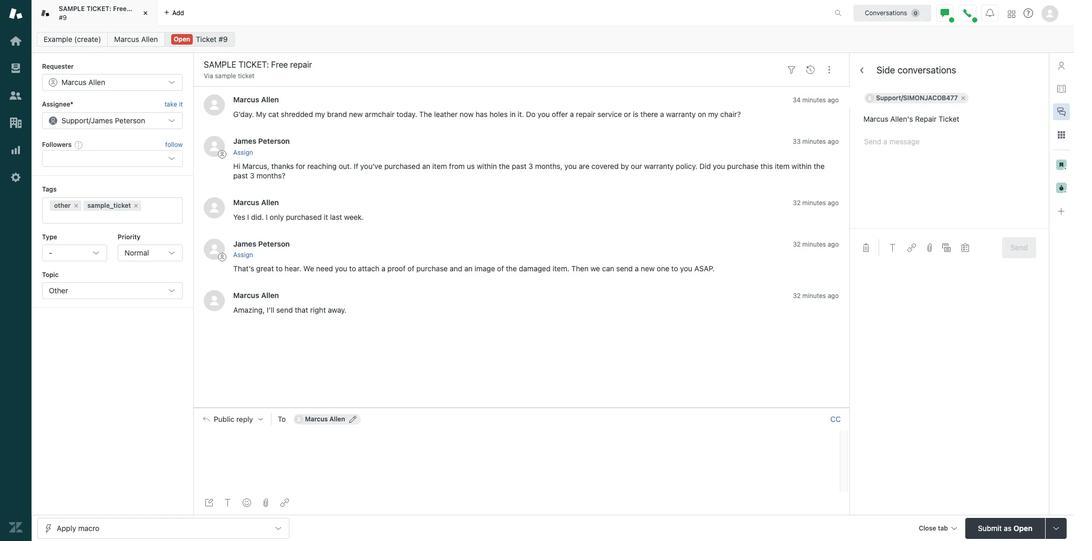 Task type: vqa. For each thing, say whether or not it's contained in the screenshot.
Filter image on the right top
yes



Task type: locate. For each thing, give the bounding box(es) containing it.
within right us
[[477, 162, 497, 171]]

repair inside sample ticket: free repair #9
[[128, 5, 147, 13]]

marcus allen link up amazing,
[[233, 291, 279, 300]]

tab
[[32, 0, 158, 26]]

from
[[449, 162, 465, 171]]

james peterson assign up the marcus,
[[233, 137, 290, 156]]

1 to from the left
[[276, 264, 283, 273]]

peterson for that's
[[258, 239, 290, 248]]

1 james peterson link from the top
[[233, 137, 290, 146]]

subject field down support/simonjacob477
[[849, 109, 1049, 130]]

draft mode image
[[205, 499, 213, 507]]

purchased right you've at the top
[[384, 162, 420, 171]]

32
[[793, 199, 801, 207], [793, 240, 801, 248], [793, 292, 801, 300]]

1 32 minutes ago text field from the top
[[793, 199, 839, 207]]

0 horizontal spatial item
[[432, 162, 447, 171]]

1 horizontal spatial to
[[349, 264, 356, 273]]

us
[[467, 162, 475, 171]]

2 32 from the top
[[793, 240, 801, 248]]

2 vertical spatial 32 minutes ago
[[793, 292, 839, 300]]

1 vertical spatial 32 minutes ago
[[793, 240, 839, 248]]

Subject field
[[202, 58, 780, 71], [849, 109, 1049, 130]]

we
[[590, 264, 600, 273]]

within
[[477, 162, 497, 171], [791, 162, 812, 171]]

i right the did.
[[266, 213, 268, 221]]

minutes up 32 minutes ago text box
[[802, 199, 826, 207]]

0 horizontal spatial #9
[[59, 13, 67, 21]]

it inside take it button
[[179, 101, 183, 108]]

repair
[[128, 5, 147, 13], [576, 110, 595, 119]]

item left 'from'
[[432, 162, 447, 171]]

james right support
[[91, 116, 113, 125]]

new
[[349, 110, 363, 119], [641, 264, 655, 273]]

of right proof
[[407, 264, 414, 273]]

0 horizontal spatial purchase
[[416, 264, 448, 273]]

0 horizontal spatial an
[[422, 162, 430, 171]]

marcus down free
[[114, 35, 139, 44]]

3
[[528, 162, 533, 171], [250, 171, 254, 180]]

thanks
[[271, 162, 294, 171]]

to left hear.
[[276, 264, 283, 273]]

then
[[571, 264, 588, 273]]

example (create) button
[[37, 32, 108, 47]]

1 vertical spatial james peterson link
[[233, 239, 290, 248]]

3 minutes from the top
[[802, 199, 826, 207]]

1 vertical spatial format text image
[[224, 499, 232, 507]]

allen up support / james peterson
[[88, 78, 105, 87]]

0 vertical spatial 32
[[793, 199, 801, 207]]

asap.
[[694, 264, 715, 273]]

0 vertical spatial purchase
[[727, 162, 758, 171]]

1 horizontal spatial i
[[266, 213, 268, 221]]

3 32 minutes ago from the top
[[793, 292, 839, 300]]

an left 'from'
[[422, 162, 430, 171]]

main element
[[0, 0, 32, 541]]

32 for week.
[[793, 199, 801, 207]]

to left attach
[[349, 264, 356, 273]]

to
[[276, 264, 283, 273], [349, 264, 356, 273], [671, 264, 678, 273]]

3 32 from the top
[[793, 292, 801, 300]]

2 of from the left
[[497, 264, 504, 273]]

minutes for amazing, i'll send that right away.
[[802, 292, 826, 300]]

remove image right other
[[73, 202, 79, 209]]

0 horizontal spatial it
[[179, 101, 183, 108]]

0 vertical spatial open
[[174, 35, 190, 43]]

2 minutes from the top
[[802, 138, 826, 146]]

33 minutes ago text field
[[793, 138, 839, 146]]

4 minutes from the top
[[802, 240, 826, 248]]

amazing, i'll send that right away.
[[233, 306, 346, 315]]

marcus allen link down "close" icon
[[107, 32, 165, 47]]

did.
[[251, 213, 264, 221]]

1 horizontal spatial of
[[497, 264, 504, 273]]

assign up that's
[[233, 251, 253, 259]]

a right there
[[660, 110, 664, 119]]

apps image
[[1057, 131, 1066, 139]]

open right as
[[1014, 524, 1032, 533]]

item.
[[552, 264, 569, 273]]

1 vertical spatial 3
[[250, 171, 254, 180]]

marcus allen link
[[107, 32, 165, 47], [233, 95, 279, 104], [233, 198, 279, 207], [233, 291, 279, 300]]

great
[[256, 264, 274, 273]]

1 horizontal spatial format text image
[[889, 244, 897, 252]]

need
[[316, 264, 333, 273]]

james peterson link
[[233, 137, 290, 146], [233, 239, 290, 248]]

one
[[657, 264, 669, 273]]

1 assign button from the top
[[233, 148, 253, 157]]

remove image right sample_ticket
[[133, 202, 139, 209]]

warranty right our
[[644, 162, 674, 171]]

1 vertical spatial assign
[[233, 251, 253, 259]]

you right do
[[538, 110, 550, 119]]

0 vertical spatial assign button
[[233, 148, 253, 157]]

that
[[295, 306, 308, 315]]

marcus allen right marcus.allen@example.com icon
[[305, 415, 345, 423]]

marcus allen link up my
[[233, 95, 279, 104]]

james for hi
[[233, 137, 256, 146]]

0 horizontal spatial send
[[276, 306, 293, 315]]

avatar image
[[866, 94, 874, 102], [204, 95, 225, 116], [204, 136, 225, 157], [204, 197, 225, 218], [204, 239, 225, 260], [204, 290, 225, 311]]

minutes for hi marcus, thanks for reaching out. if you've purchased an item from us within the past 3 months, you are covered by our warranty policy. did you purchase this item within the past 3 months?
[[802, 138, 826, 146]]

format text image left add link (cmd k) icon
[[889, 244, 897, 252]]

follow
[[165, 141, 183, 149]]

warranty
[[666, 110, 696, 119], [644, 162, 674, 171]]

1 vertical spatial james
[[233, 137, 256, 146]]

it.
[[518, 110, 524, 119]]

assign button up that's
[[233, 250, 253, 260]]

0 horizontal spatial remove image
[[73, 202, 79, 209]]

ago for hi marcus, thanks for reaching out. if you've purchased an item from us within the past 3 months, you are covered by our warranty policy. did you purchase this item within the past 3 months?
[[828, 138, 839, 146]]

displays possible ticket submission types image
[[1052, 524, 1060, 533]]

1 vertical spatial it
[[324, 213, 328, 221]]

5 ago from the top
[[828, 292, 839, 300]]

2 32 minutes ago from the top
[[793, 240, 839, 248]]

marcus up g'day. on the top
[[233, 95, 259, 104]]

marcus allen down requester
[[61, 78, 105, 87]]

as
[[1004, 524, 1012, 533]]

within down 33
[[791, 162, 812, 171]]

1 vertical spatial subject field
[[849, 109, 1049, 130]]

1 vertical spatial peterson
[[258, 137, 290, 146]]

ago for amazing, i'll send that right away.
[[828, 292, 839, 300]]

minutes down 32 minutes ago text box
[[802, 292, 826, 300]]

1 horizontal spatial item
[[775, 162, 790, 171]]

open
[[174, 35, 190, 43], [1014, 524, 1032, 533]]

peterson right /
[[115, 116, 145, 125]]

0 vertical spatial assign
[[233, 148, 253, 156]]

1 assign from the top
[[233, 148, 253, 156]]

0 vertical spatial james
[[91, 116, 113, 125]]

assign
[[233, 148, 253, 156], [233, 251, 253, 259]]

repair left service
[[576, 110, 595, 119]]

0 horizontal spatial of
[[407, 264, 414, 273]]

1 horizontal spatial 3
[[528, 162, 533, 171]]

peterson inside assignee* element
[[115, 116, 145, 125]]

32 minutes ago up 32 minutes ago text box
[[793, 199, 839, 207]]

assignee*
[[42, 101, 73, 108]]

support / james peterson
[[61, 116, 145, 125]]

1 horizontal spatial new
[[641, 264, 655, 273]]

tabs tab list
[[32, 0, 823, 26]]

topic
[[42, 271, 59, 279]]

assign for that's
[[233, 251, 253, 259]]

0 horizontal spatial open
[[174, 35, 190, 43]]

take it button
[[165, 99, 183, 110]]

0 horizontal spatial i
[[247, 213, 249, 221]]

marcus allen
[[114, 35, 158, 44], [61, 78, 105, 87], [233, 95, 279, 104], [233, 198, 279, 207], [233, 291, 279, 300], [305, 415, 345, 423]]

ago for yes i did. i only purchased it last week.
[[828, 199, 839, 207]]

g'day.
[[233, 110, 254, 119]]

34 minutes ago
[[793, 96, 839, 104]]

peterson up great
[[258, 239, 290, 248]]

1 horizontal spatial purchase
[[727, 162, 758, 171]]

open left ticket
[[174, 35, 190, 43]]

send right "i'll"
[[276, 306, 293, 315]]

cc button
[[830, 415, 841, 424]]

away.
[[328, 306, 346, 315]]

my right the on
[[708, 110, 718, 119]]

normal button
[[118, 245, 183, 262]]

1 vertical spatial purchase
[[416, 264, 448, 273]]

1 vertical spatial assign button
[[233, 250, 253, 260]]

my
[[256, 110, 266, 119]]

1 horizontal spatial repair
[[576, 110, 595, 119]]

1 within from the left
[[477, 162, 497, 171]]

32 minutes ago left discard this conversation image
[[793, 240, 839, 248]]

0 vertical spatial #9
[[59, 13, 67, 21]]

new left one
[[641, 264, 655, 273]]

0 vertical spatial an
[[422, 162, 430, 171]]

it left last
[[324, 213, 328, 221]]

32 minutes ago for attach
[[793, 240, 839, 248]]

james for that's
[[233, 239, 256, 248]]

0 vertical spatial peterson
[[115, 116, 145, 125]]

1 horizontal spatial subject field
[[849, 109, 1049, 130]]

1 32 from the top
[[793, 199, 801, 207]]

2 vertical spatial 32
[[793, 292, 801, 300]]

allen up 'only'
[[261, 198, 279, 207]]

2 my from the left
[[708, 110, 718, 119]]

james up that's
[[233, 239, 256, 248]]

0 horizontal spatial repair
[[128, 5, 147, 13]]

the down 33 minutes ago
[[814, 162, 825, 171]]

2 ago from the top
[[828, 138, 839, 146]]

new right brand
[[349, 110, 363, 119]]

2 horizontal spatial to
[[671, 264, 678, 273]]

past down hi
[[233, 171, 248, 180]]

past left months,
[[512, 162, 527, 171]]

of right image
[[497, 264, 504, 273]]

ticket:
[[86, 5, 111, 13]]

purchased
[[384, 162, 420, 171], [286, 213, 322, 221]]

33
[[793, 138, 801, 146]]

minutes left discard this conversation image
[[802, 240, 826, 248]]

allen inside secondary element
[[141, 35, 158, 44]]

of
[[407, 264, 414, 273], [497, 264, 504, 273]]

assign button
[[233, 148, 253, 157], [233, 250, 253, 260]]

1 horizontal spatial an
[[464, 264, 473, 273]]

marcus down requester
[[61, 78, 86, 87]]

assign up hi
[[233, 148, 253, 156]]

minutes right 34
[[802, 96, 826, 104]]

repair right free
[[128, 5, 147, 13]]

open inside secondary element
[[174, 35, 190, 43]]

32 minutes ago text field down 32 minutes ago text box
[[793, 292, 839, 300]]

1 i from the left
[[247, 213, 249, 221]]

minutes right 33
[[802, 138, 826, 146]]

zendesk support image
[[9, 7, 23, 20]]

it inside conversationlabel log
[[324, 213, 328, 221]]

close
[[919, 524, 936, 532]]

0 vertical spatial 3
[[528, 162, 533, 171]]

2 james peterson assign from the top
[[233, 239, 290, 259]]

side
[[877, 65, 895, 76]]

apply
[[57, 524, 76, 533]]

hi marcus, thanks for reaching out. if you've purchased an item from us within the past 3 months, you are covered by our warranty policy. did you purchase this item within the past 3 months?
[[233, 162, 827, 180]]

ago
[[828, 96, 839, 104], [828, 138, 839, 146], [828, 199, 839, 207], [828, 240, 839, 248], [828, 292, 839, 300]]

purchase left "this" in the right top of the page
[[727, 162, 758, 171]]

0 vertical spatial repair
[[128, 5, 147, 13]]

follow button
[[165, 140, 183, 150]]

2 vertical spatial peterson
[[258, 239, 290, 248]]

bookmarks image
[[1056, 160, 1067, 170]]

3 left months,
[[528, 162, 533, 171]]

peterson up thanks
[[258, 137, 290, 146]]

0 horizontal spatial my
[[315, 110, 325, 119]]

0 vertical spatial subject field
[[202, 58, 780, 71]]

#9 inside sample ticket: free repair #9
[[59, 13, 67, 21]]

32 for attach
[[793, 240, 801, 248]]

0 vertical spatial warranty
[[666, 110, 696, 119]]

set child ticket fields image
[[961, 244, 969, 252]]

1 vertical spatial 32 minutes ago text field
[[793, 292, 839, 300]]

0 vertical spatial it
[[179, 101, 183, 108]]

marcus allen inside requester element
[[61, 78, 105, 87]]

a right offer
[[570, 110, 574, 119]]

1 vertical spatial new
[[641, 264, 655, 273]]

and
[[450, 264, 462, 273]]

sample
[[59, 5, 85, 13]]

topic element
[[42, 283, 183, 300]]

that's great to hear. we need you to attach a proof of purchase and an image of the damaged item. then we can send a new one to you asap.
[[233, 264, 715, 273]]

knowledge image
[[1057, 85, 1066, 93]]

2 assign from the top
[[233, 251, 253, 259]]

peterson for hi
[[258, 137, 290, 146]]

#9 right ticket
[[219, 35, 228, 44]]

warranty left the on
[[666, 110, 696, 119]]

item
[[432, 162, 447, 171], [775, 162, 790, 171]]

1 vertical spatial #9
[[219, 35, 228, 44]]

remove image
[[960, 95, 966, 101], [73, 202, 79, 209], [133, 202, 139, 209]]

0 horizontal spatial 3
[[250, 171, 254, 180]]

marcus inside requester element
[[61, 78, 86, 87]]

format text image left insert emojis image
[[224, 499, 232, 507]]

zendesk products image
[[1008, 10, 1015, 18]]

marcus allen link up the did.
[[233, 198, 279, 207]]

marcus allen down "close" icon
[[114, 35, 158, 44]]

0 horizontal spatial purchased
[[286, 213, 322, 221]]

4 ago from the top
[[828, 240, 839, 248]]

/
[[89, 116, 91, 125]]

1 horizontal spatial my
[[708, 110, 718, 119]]

1 vertical spatial repair
[[576, 110, 595, 119]]

hide composer image
[[517, 404, 525, 412]]

2 james peterson link from the top
[[233, 239, 290, 248]]

send right can
[[616, 264, 633, 273]]

assign button up hi
[[233, 148, 253, 157]]

attach files image
[[925, 244, 934, 252]]

1 vertical spatial an
[[464, 264, 473, 273]]

1 horizontal spatial send
[[616, 264, 633, 273]]

5 minutes from the top
[[802, 292, 826, 300]]

purchase
[[727, 162, 758, 171], [416, 264, 448, 273]]

insert emojis image
[[243, 499, 251, 507]]

an right and
[[464, 264, 473, 273]]

send button
[[1002, 237, 1036, 258]]

2 assign button from the top
[[233, 250, 253, 260]]

0 horizontal spatial format text image
[[224, 499, 232, 507]]

repair inside conversationlabel log
[[576, 110, 595, 119]]

james peterson link up great
[[233, 239, 290, 248]]

1 horizontal spatial within
[[791, 162, 812, 171]]

minutes for that's great to hear. we need you to attach a proof of purchase and an image of the damaged item. then we can send a new one to you asap.
[[802, 240, 826, 248]]

0 horizontal spatial within
[[477, 162, 497, 171]]

purchased right 'only'
[[286, 213, 322, 221]]

1 item from the left
[[432, 162, 447, 171]]

1 vertical spatial send
[[276, 306, 293, 315]]

2 vertical spatial james
[[233, 239, 256, 248]]

ticket actions image
[[825, 65, 833, 74]]

james peterson link up the marcus,
[[233, 137, 290, 146]]

1 ago from the top
[[828, 96, 839, 104]]

apply macro
[[57, 524, 99, 533]]

conversations button
[[853, 4, 931, 21]]

1 vertical spatial past
[[233, 171, 248, 180]]

james peterson assign up great
[[233, 239, 290, 259]]

0 vertical spatial james peterson assign
[[233, 137, 290, 156]]

remove image right support/simonjacob477
[[960, 95, 966, 101]]

my left brand
[[315, 110, 325, 119]]

marcus allen link for amazing,
[[233, 291, 279, 300]]

0 vertical spatial 32 minutes ago text field
[[793, 199, 839, 207]]

take
[[165, 101, 177, 108]]

2 horizontal spatial remove image
[[960, 95, 966, 101]]

close tab
[[919, 524, 948, 532]]

3 down the marcus,
[[250, 171, 254, 180]]

1 horizontal spatial #9
[[219, 35, 228, 44]]

james up hi
[[233, 137, 256, 146]]

james
[[91, 116, 113, 125], [233, 137, 256, 146], [233, 239, 256, 248]]

assign for hi
[[233, 148, 253, 156]]

1 vertical spatial 32
[[793, 240, 801, 248]]

2 32 minutes ago text field from the top
[[793, 292, 839, 300]]

item right "this" in the right top of the page
[[775, 162, 790, 171]]

sample_ticket
[[87, 201, 131, 209]]

0 horizontal spatial to
[[276, 264, 283, 273]]

holes
[[490, 110, 508, 119]]

purchased inside "hi marcus, thanks for reaching out. if you've purchased an item from us within the past 3 months, you are covered by our warranty policy. did you purchase this item within the past 3 months?"
[[384, 162, 420, 171]]

via
[[204, 72, 213, 80]]

side conversations
[[877, 65, 956, 76]]

2 i from the left
[[266, 213, 268, 221]]

purchase left and
[[416, 264, 448, 273]]

if
[[354, 162, 358, 171]]

0 vertical spatial new
[[349, 110, 363, 119]]

my
[[315, 110, 325, 119], [708, 110, 718, 119]]

get started image
[[9, 34, 23, 48]]

32 minutes ago text field
[[793, 199, 839, 207], [793, 292, 839, 300]]

32 minutes ago text field for yes i did. i only purchased it last week.
[[793, 199, 839, 207]]

yes i did. i only purchased it last week.
[[233, 213, 364, 221]]

edit user image
[[349, 416, 357, 423]]

0 vertical spatial purchased
[[384, 162, 420, 171]]

format text image
[[889, 244, 897, 252], [224, 499, 232, 507]]

example (create)
[[44, 35, 101, 44]]

32 minutes ago text field up 32 minutes ago text box
[[793, 199, 839, 207]]

policy.
[[676, 162, 697, 171]]

1 vertical spatial james peterson assign
[[233, 239, 290, 259]]

1 james peterson assign from the top
[[233, 137, 290, 156]]

it right take
[[179, 101, 183, 108]]

0 vertical spatial past
[[512, 162, 527, 171]]

i right yes
[[247, 213, 249, 221]]

#9 down 'sample'
[[59, 13, 67, 21]]

0 vertical spatial james peterson link
[[233, 137, 290, 146]]

minutes
[[802, 96, 826, 104], [802, 138, 826, 146], [802, 199, 826, 207], [802, 240, 826, 248], [802, 292, 826, 300]]

1 horizontal spatial it
[[324, 213, 328, 221]]

allen down "close" icon
[[141, 35, 158, 44]]

conversationlabel log
[[193, 86, 849, 408]]

0 vertical spatial 32 minutes ago
[[793, 199, 839, 207]]

32 minutes ago text field
[[793, 240, 839, 248]]

yes
[[233, 213, 245, 221]]

3 ago from the top
[[828, 199, 839, 207]]

conversations
[[897, 65, 956, 76]]

1 horizontal spatial open
[[1014, 524, 1032, 533]]

has
[[476, 110, 488, 119]]

ticket
[[238, 72, 254, 80]]

1 32 minutes ago from the top
[[793, 199, 839, 207]]

1 vertical spatial warranty
[[644, 162, 674, 171]]

32 minutes ago down 32 minutes ago text box
[[793, 292, 839, 300]]

Side conversation composer text field
[[862, 137, 1036, 221]]

send
[[616, 264, 633, 273], [276, 306, 293, 315]]

2 to from the left
[[349, 264, 356, 273]]

1 horizontal spatial remove image
[[133, 202, 139, 209]]

marcus
[[114, 35, 139, 44], [61, 78, 86, 87], [233, 95, 259, 104], [233, 198, 259, 207], [233, 291, 259, 300], [305, 415, 328, 423]]

1 horizontal spatial purchased
[[384, 162, 420, 171]]

subject field up g'day. my cat shredded my brand new armchair today. the leather now has holes in it. do you offer a repair service or is there a warranty on my chair?
[[202, 58, 780, 71]]



Task type: describe. For each thing, give the bounding box(es) containing it.
tab
[[938, 524, 948, 532]]

filter image
[[787, 65, 796, 74]]

marcus allen link inside secondary element
[[107, 32, 165, 47]]

did
[[699, 162, 711, 171]]

marcus up yes
[[233, 198, 259, 207]]

chair?
[[720, 110, 741, 119]]

cat
[[268, 110, 279, 119]]

submit
[[978, 524, 1002, 533]]

1 vertical spatial open
[[1014, 524, 1032, 533]]

example
[[44, 35, 72, 44]]

marcus allen inside secondary element
[[114, 35, 158, 44]]

tab containing sample ticket: free repair
[[32, 0, 158, 26]]

1 minutes from the top
[[802, 96, 826, 104]]

views image
[[9, 61, 23, 75]]

33 minutes ago
[[793, 138, 839, 146]]

a left proof
[[381, 264, 385, 273]]

our
[[631, 162, 642, 171]]

remove image for sample_ticket
[[133, 202, 139, 209]]

cc
[[830, 415, 841, 424]]

brand
[[327, 110, 347, 119]]

marcus.allen@example.com image
[[295, 415, 303, 424]]

normal
[[124, 248, 149, 257]]

macro
[[78, 524, 99, 533]]

send
[[1010, 243, 1028, 252]]

1 vertical spatial purchased
[[286, 213, 322, 221]]

for
[[296, 162, 305, 171]]

32 minutes ago text field for amazing, i'll send that right away.
[[793, 292, 839, 300]]

hi
[[233, 162, 240, 171]]

0 horizontal spatial subject field
[[202, 58, 780, 71]]

you right did
[[713, 162, 725, 171]]

assign button for hi
[[233, 148, 253, 157]]

sample
[[215, 72, 236, 80]]

you left asap.
[[680, 264, 692, 273]]

2 item from the left
[[775, 162, 790, 171]]

0 horizontal spatial new
[[349, 110, 363, 119]]

marcus inside secondary element
[[114, 35, 139, 44]]

0 vertical spatial send
[[616, 264, 633, 273]]

damaged
[[519, 264, 551, 273]]

1 of from the left
[[407, 264, 414, 273]]

image
[[474, 264, 495, 273]]

service
[[597, 110, 622, 119]]

conversations
[[865, 9, 907, 17]]

last
[[330, 213, 342, 221]]

32 minutes ago for week.
[[793, 199, 839, 207]]

we
[[303, 264, 314, 273]]

secondary element
[[32, 29, 1074, 50]]

there
[[640, 110, 658, 119]]

34
[[793, 96, 801, 104]]

customers image
[[9, 89, 23, 102]]

Public reply composer text field
[[199, 431, 837, 453]]

requester
[[42, 62, 74, 70]]

3 to from the left
[[671, 264, 678, 273]]

2 within from the left
[[791, 162, 812, 171]]

allen left edit user icon
[[329, 415, 345, 423]]

get help image
[[1024, 8, 1033, 18]]

discard this conversation image
[[862, 244, 870, 252]]

- button
[[42, 245, 107, 262]]

months?
[[256, 171, 286, 180]]

marcus allen up my
[[233, 95, 279, 104]]

close image
[[140, 8, 151, 18]]

in
[[510, 110, 516, 119]]

out.
[[339, 162, 352, 171]]

other
[[54, 201, 71, 209]]

go back image
[[858, 66, 866, 75]]

a left one
[[635, 264, 639, 273]]

hear.
[[285, 264, 301, 273]]

support
[[61, 116, 89, 125]]

followers element
[[42, 150, 183, 167]]

0 horizontal spatial past
[[233, 171, 248, 180]]

leather
[[434, 110, 458, 119]]

admin image
[[9, 171, 23, 184]]

allen up "i'll"
[[261, 291, 279, 300]]

james peterson assign for marcus,
[[233, 137, 290, 156]]

submit as open
[[978, 524, 1032, 533]]

james peterson link for marcus,
[[233, 137, 290, 146]]

proof
[[387, 264, 406, 273]]

marcus up amazing,
[[233, 291, 259, 300]]

you right need
[[335, 264, 347, 273]]

other
[[49, 286, 68, 295]]

i'll
[[267, 306, 274, 315]]

you left are
[[565, 162, 577, 171]]

the left damaged
[[506, 264, 517, 273]]

add attachment image
[[262, 499, 270, 507]]

assign button for that's
[[233, 250, 253, 260]]

time tracking image
[[1056, 183, 1067, 193]]

is
[[633, 110, 638, 119]]

minutes for yes i did. i only purchased it last week.
[[802, 199, 826, 207]]

priority
[[118, 233, 140, 241]]

-
[[49, 248, 52, 257]]

organizations image
[[9, 116, 23, 130]]

support/simonjacob477
[[876, 94, 958, 102]]

marcus allen link for yes
[[233, 198, 279, 207]]

the
[[419, 110, 432, 119]]

marcus allen up the did.
[[233, 198, 279, 207]]

zendesk image
[[9, 521, 23, 535]]

add link (cmd k) image
[[280, 499, 289, 507]]

or
[[624, 110, 631, 119]]

tags
[[42, 185, 57, 193]]

(create)
[[74, 35, 101, 44]]

james peterson link for great
[[233, 239, 290, 248]]

add link (cmd k) image
[[908, 244, 916, 252]]

button displays agent's chat status as online. image
[[941, 9, 949, 17]]

assignee* element
[[42, 112, 183, 129]]

add
[[172, 9, 184, 17]]

ticket #9
[[196, 35, 228, 44]]

james inside assignee* element
[[91, 116, 113, 125]]

an inside "hi marcus, thanks for reaching out. if you've purchased an item from us within the past 3 months, you are covered by our warranty policy. did you purchase this item within the past 3 months?"
[[422, 162, 430, 171]]

remove image for other
[[73, 202, 79, 209]]

1 my from the left
[[315, 110, 325, 119]]

james peterson assign for great
[[233, 239, 290, 259]]

right
[[310, 306, 326, 315]]

public
[[214, 415, 234, 424]]

#9 inside secondary element
[[219, 35, 228, 44]]

insert ticket comments image
[[942, 244, 951, 252]]

shredded
[[281, 110, 313, 119]]

1 horizontal spatial past
[[512, 162, 527, 171]]

reporting image
[[9, 143, 23, 157]]

public reply button
[[194, 409, 271, 431]]

offer
[[552, 110, 568, 119]]

purchase inside "hi marcus, thanks for reaching out. if you've purchased an item from us within the past 3 months, you are covered by our warranty policy. did you purchase this item within the past 3 months?"
[[727, 162, 758, 171]]

allen inside requester element
[[88, 78, 105, 87]]

info on adding followers image
[[75, 141, 83, 149]]

ticket
[[196, 35, 217, 44]]

the right us
[[499, 162, 510, 171]]

covered
[[591, 162, 619, 171]]

followers
[[42, 141, 72, 149]]

marcus,
[[242, 162, 269, 171]]

allen up cat
[[261, 95, 279, 104]]

marcus allen link for g'day.
[[233, 95, 279, 104]]

marcus right marcus.allen@example.com icon
[[305, 415, 328, 423]]

notifications image
[[986, 9, 994, 17]]

marcus allen up amazing,
[[233, 291, 279, 300]]

ago for that's great to hear. we need you to attach a proof of purchase and an image of the damaged item. then we can send a new one to you asap.
[[828, 240, 839, 248]]

events image
[[806, 65, 815, 74]]

requester element
[[42, 74, 183, 91]]

0 vertical spatial format text image
[[889, 244, 897, 252]]

this
[[760, 162, 773, 171]]

customer context image
[[1057, 61, 1066, 70]]

reply
[[236, 415, 253, 424]]

free
[[113, 5, 127, 13]]

to
[[278, 415, 286, 424]]

months,
[[535, 162, 563, 171]]

via sample ticket
[[204, 72, 254, 80]]

warranty inside "hi marcus, thanks for reaching out. if you've purchased an item from us within the past 3 months, you are covered by our warranty policy. did you purchase this item within the past 3 months?"
[[644, 162, 674, 171]]

34 minutes ago text field
[[793, 96, 839, 104]]

by
[[621, 162, 629, 171]]

you've
[[360, 162, 382, 171]]



